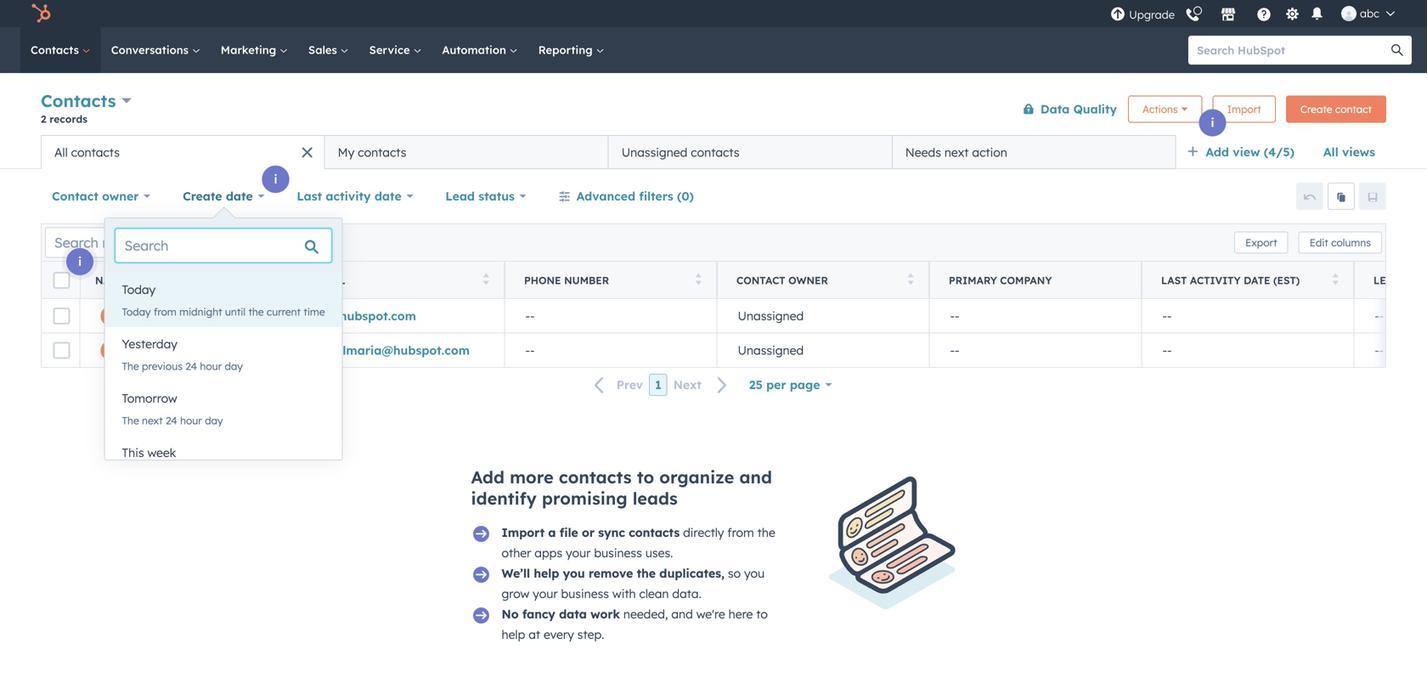 Task type: locate. For each thing, give the bounding box(es) containing it.
(sample for halligan
[[221, 308, 270, 323]]

0 vertical spatial contact owner
[[52, 189, 139, 203]]

last
[[297, 189, 322, 203], [1161, 274, 1187, 287]]

1 horizontal spatial import
[[1227, 103, 1262, 116]]

0 vertical spatial add
[[1206, 144, 1229, 159]]

directly
[[683, 525, 724, 540]]

0 horizontal spatial date
[[226, 189, 253, 203]]

phone
[[524, 274, 561, 287]]

1 horizontal spatial contact owner
[[737, 274, 828, 287]]

1 vertical spatial 24
[[166, 414, 177, 427]]

date right activity
[[375, 189, 402, 203]]

2 horizontal spatial press to sort. image
[[1333, 273, 1339, 285]]

1 horizontal spatial all
[[1324, 144, 1339, 159]]

1 horizontal spatial day
[[225, 360, 243, 373]]

0 vertical spatial i button
[[1199, 109, 1226, 136]]

1 horizontal spatial create
[[1301, 103, 1333, 116]]

1 horizontal spatial next
[[945, 145, 969, 160]]

contacts down contacts banner
[[691, 145, 740, 160]]

from right directly
[[728, 525, 754, 540]]

add left more at the left
[[471, 466, 505, 488]]

i button up add view (4/5)
[[1199, 109, 1226, 136]]

press to sort. image left phone
[[483, 273, 489, 285]]

1 vertical spatial last
[[1161, 274, 1187, 287]]

add for add view (4/5)
[[1206, 144, 1229, 159]]

0 vertical spatial lead
[[446, 189, 475, 203]]

today up yesterday
[[122, 305, 151, 318]]

0 vertical spatial 24
[[185, 360, 197, 373]]

1 the from the top
[[122, 360, 139, 373]]

1 horizontal spatial add
[[1206, 144, 1229, 159]]

press to sort. image left primary
[[908, 273, 914, 285]]

1 vertical spatial from
[[728, 525, 754, 540]]

1 all from the left
[[1324, 144, 1339, 159]]

1 vertical spatial i button
[[262, 166, 289, 193]]

3 press to sort. image from the left
[[1333, 273, 1339, 285]]

unassigned inside button
[[622, 145, 688, 160]]

1 horizontal spatial lead
[[1374, 274, 1401, 287]]

contacts down hubspot link
[[31, 43, 82, 57]]

help down no
[[502, 627, 525, 642]]

1 vertical spatial i
[[274, 172, 277, 186]]

hour up "this week" button
[[180, 414, 202, 427]]

0 vertical spatial today
[[122, 282, 156, 297]]

1 horizontal spatial last
[[1161, 274, 1187, 287]]

day inside tomorrow the next 24 hour day
[[205, 414, 223, 427]]

1 horizontal spatial date
[[375, 189, 402, 203]]

next left action
[[945, 145, 969, 160]]

your down file
[[566, 545, 591, 560]]

number
[[564, 274, 609, 287]]

import up other on the left of page
[[502, 525, 545, 540]]

from up yesterday
[[154, 305, 177, 318]]

marketing link
[[211, 27, 298, 73]]

add inside add view (4/5) button
[[1206, 144, 1229, 159]]

the down "tomorrow"
[[122, 414, 139, 427]]

i button left name
[[66, 248, 93, 275]]

your inside so you grow your business with clean data.
[[533, 586, 558, 601]]

hour down johnson
[[200, 360, 222, 373]]

automation
[[442, 43, 510, 57]]

2 press to sort. image from the left
[[908, 273, 914, 285]]

last inside last activity date popup button
[[297, 189, 322, 203]]

this week
[[122, 445, 176, 460]]

notifications button
[[1307, 5, 1328, 23]]

i for i button to the middle
[[274, 172, 277, 186]]

1 vertical spatial unassigned
[[738, 308, 804, 323]]

2 date from the left
[[375, 189, 402, 203]]

and down data. at the left bottom
[[671, 607, 693, 622]]

we'll help you remove the duplicates,
[[502, 566, 725, 581]]

4 press to sort. element from the left
[[908, 273, 914, 288]]

press to sort. element
[[271, 273, 277, 288], [483, 273, 489, 288], [695, 273, 702, 288], [908, 273, 914, 288], [1333, 273, 1339, 288]]

import a file or sync contacts
[[502, 525, 680, 540]]

help inside needed, and we're here to help at every step.
[[502, 627, 525, 642]]

24 down "tomorrow"
[[166, 414, 177, 427]]

edit columns button
[[1299, 232, 1382, 254]]

so
[[728, 566, 741, 581]]

unassigned button for emailmaria@hubspot.com
[[717, 333, 929, 367]]

create for create date
[[183, 189, 222, 203]]

create inside popup button
[[183, 189, 222, 203]]

apps
[[535, 545, 563, 560]]

date up search search field
[[226, 189, 253, 203]]

data.
[[672, 586, 702, 601]]

press to sort. image
[[483, 273, 489, 285], [908, 273, 914, 285], [1333, 273, 1339, 285]]

today up brian
[[122, 282, 156, 297]]

0 vertical spatial contact
[[52, 189, 98, 203]]

0 horizontal spatial i button
[[66, 248, 93, 275]]

1 vertical spatial day
[[205, 414, 223, 427]]

next down "tomorrow"
[[142, 414, 163, 427]]

press to sort. image
[[271, 273, 277, 285], [695, 273, 702, 285]]

last left activity
[[297, 189, 322, 203]]

you left remove
[[563, 566, 585, 581]]

prev
[[617, 377, 643, 392]]

next inside tomorrow the next 24 hour day
[[142, 414, 163, 427]]

contacts up the uses.
[[629, 525, 680, 540]]

0 horizontal spatial press to sort. image
[[271, 273, 277, 285]]

promising
[[542, 488, 628, 509]]

2 horizontal spatial the
[[758, 525, 776, 540]]

0 horizontal spatial the
[[248, 305, 264, 318]]

1 unassigned button from the top
[[717, 299, 929, 333]]

lead inside lead status "popup button"
[[446, 189, 475, 203]]

1 vertical spatial add
[[471, 466, 505, 488]]

1 horizontal spatial help
[[534, 566, 559, 581]]

actions
[[1143, 103, 1178, 116]]

1 vertical spatial contact)
[[276, 343, 328, 358]]

a
[[548, 525, 556, 540]]

2 press to sort. image from the left
[[695, 273, 702, 285]]

0 vertical spatial the
[[122, 360, 139, 373]]

sync
[[598, 525, 625, 540]]

day down maria johnson (sample contact) link
[[225, 360, 243, 373]]

(sample down today button
[[221, 308, 270, 323]]

and
[[740, 466, 772, 488], [671, 607, 693, 622]]

1 horizontal spatial your
[[566, 545, 591, 560]]

contacts inside popup button
[[41, 90, 116, 111]]

1 vertical spatial your
[[533, 586, 558, 601]]

0 horizontal spatial create
[[183, 189, 222, 203]]

per
[[766, 377, 786, 392]]

1 horizontal spatial i button
[[262, 166, 289, 193]]

1 press to sort. image from the left
[[271, 273, 277, 285]]

unassigned for emailmaria@hubspot.com
[[738, 343, 804, 358]]

1 horizontal spatial press to sort. image
[[908, 273, 914, 285]]

0 vertical spatial last
[[297, 189, 322, 203]]

1 horizontal spatial 24
[[185, 360, 197, 373]]

1 horizontal spatial the
[[637, 566, 656, 581]]

(4/5)
[[1264, 144, 1295, 159]]

clean
[[639, 586, 669, 601]]

all inside all views link
[[1324, 144, 1339, 159]]

1 vertical spatial to
[[756, 607, 768, 622]]

week
[[147, 445, 176, 460]]

press to sort. element for phone number
[[695, 273, 702, 288]]

your up fancy on the bottom of the page
[[533, 586, 558, 601]]

1 today from the top
[[122, 282, 156, 297]]

0 horizontal spatial to
[[637, 466, 654, 488]]

last left the activity
[[1161, 274, 1187, 287]]

and right organize at the bottom
[[740, 466, 772, 488]]

contacts
[[71, 145, 120, 160], [358, 145, 407, 160], [691, 145, 740, 160], [559, 466, 632, 488], [629, 525, 680, 540]]

to left organize at the bottom
[[637, 466, 654, 488]]

contact) for emailmaria@hubspot.com
[[276, 343, 328, 358]]

hour for yesterday
[[200, 360, 222, 373]]

help
[[534, 566, 559, 581], [502, 627, 525, 642]]

the right directly
[[758, 525, 776, 540]]

bh@hubspot.com
[[313, 308, 416, 323]]

0 horizontal spatial from
[[154, 305, 177, 318]]

0 vertical spatial (sample
[[221, 308, 270, 323]]

0 vertical spatial owner
[[102, 189, 139, 203]]

hubspot image
[[31, 3, 51, 24]]

0 horizontal spatial contact owner
[[52, 189, 139, 203]]

more
[[510, 466, 554, 488]]

brian
[[131, 308, 164, 323]]

contacts up records
[[41, 90, 116, 111]]

my contacts
[[338, 145, 407, 160]]

contacts down records
[[71, 145, 120, 160]]

0 horizontal spatial all
[[54, 145, 68, 160]]

1 press to sort. image from the left
[[483, 273, 489, 285]]

until
[[225, 305, 246, 318]]

0 horizontal spatial press to sort. image
[[483, 273, 489, 285]]

1 vertical spatial (sample
[[224, 343, 273, 358]]

0 horizontal spatial next
[[142, 414, 163, 427]]

settings link
[[1282, 5, 1303, 23]]

quality
[[1074, 102, 1117, 116]]

contacts banner
[[41, 87, 1387, 135]]

(sample down brian halligan (sample contact) link
[[224, 343, 273, 358]]

1 vertical spatial contact owner
[[737, 274, 828, 287]]

--
[[525, 308, 535, 323], [950, 308, 960, 323], [1163, 308, 1172, 323], [1375, 308, 1384, 323], [525, 343, 535, 358], [950, 343, 960, 358], [1163, 343, 1172, 358], [1375, 343, 1384, 358]]

1 vertical spatial the
[[122, 414, 139, 427]]

1 vertical spatial help
[[502, 627, 525, 642]]

all for all views
[[1324, 144, 1339, 159]]

0 vertical spatial import
[[1227, 103, 1262, 116]]

export
[[1246, 236, 1278, 249]]

2 you from the left
[[744, 566, 765, 581]]

2 the from the top
[[122, 414, 139, 427]]

owner
[[102, 189, 139, 203], [789, 274, 828, 287]]

the inside yesterday the previous 24 hour day
[[122, 360, 139, 373]]

create left "contact"
[[1301, 103, 1333, 116]]

sales
[[308, 43, 340, 57]]

2 unassigned button from the top
[[717, 333, 929, 367]]

1 vertical spatial next
[[142, 414, 163, 427]]

press to sort. element for contact owner
[[908, 273, 914, 288]]

0 horizontal spatial 24
[[166, 414, 177, 427]]

activity
[[1190, 274, 1241, 287]]

0 horizontal spatial lead
[[446, 189, 475, 203]]

business
[[594, 545, 642, 560], [561, 586, 609, 601]]

today
[[122, 282, 156, 297], [122, 305, 151, 318]]

search button
[[1383, 36, 1412, 65]]

0 horizontal spatial import
[[502, 525, 545, 540]]

last for last activity date (est)
[[1161, 274, 1187, 287]]

all inside all contacts button
[[54, 145, 68, 160]]

2 all from the left
[[54, 145, 68, 160]]

2 press to sort. element from the left
[[483, 273, 489, 288]]

0 vertical spatial and
[[740, 466, 772, 488]]

1 vertical spatial and
[[671, 607, 693, 622]]

actions button
[[1128, 96, 1203, 123]]

you right the so
[[744, 566, 765, 581]]

the right until
[[248, 305, 264, 318]]

2 today from the top
[[122, 305, 151, 318]]

tomorrow the next 24 hour day
[[122, 391, 223, 427]]

date
[[1244, 274, 1271, 287]]

import inside button
[[1227, 103, 1262, 116]]

24 down johnson
[[185, 360, 197, 373]]

menu
[[1109, 0, 1407, 27]]

0 horizontal spatial help
[[502, 627, 525, 642]]

1 horizontal spatial press to sort. image
[[695, 273, 702, 285]]

contact owner
[[52, 189, 139, 203], [737, 274, 828, 287]]

contacts inside "button"
[[358, 145, 407, 160]]

lead left the stat
[[1374, 274, 1401, 287]]

halligan
[[167, 308, 218, 323]]

0 vertical spatial next
[[945, 145, 969, 160]]

0 horizontal spatial add
[[471, 466, 505, 488]]

1 horizontal spatial owner
[[789, 274, 828, 287]]

1 vertical spatial contacts
[[41, 90, 116, 111]]

all down "2 records"
[[54, 145, 68, 160]]

create down all contacts button
[[183, 189, 222, 203]]

0 horizontal spatial your
[[533, 586, 558, 601]]

0 vertical spatial day
[[225, 360, 243, 373]]

hubspot link
[[20, 3, 64, 24]]

search image
[[1392, 44, 1404, 56]]

marketplaces button
[[1211, 0, 1246, 27]]

contact) down email
[[274, 308, 325, 323]]

0 vertical spatial hour
[[200, 360, 222, 373]]

business up data in the left of the page
[[561, 586, 609, 601]]

unassigned button
[[717, 299, 929, 333], [717, 333, 929, 367]]

company
[[1000, 274, 1052, 287]]

lead for lead status
[[446, 189, 475, 203]]

lead for lead stat
[[1374, 274, 1401, 287]]

the inside tomorrow the next 24 hour day
[[122, 414, 139, 427]]

1 horizontal spatial you
[[744, 566, 765, 581]]

import up view on the right of page
[[1227, 103, 1262, 116]]

0 vertical spatial from
[[154, 305, 177, 318]]

contacts for all contacts
[[71, 145, 120, 160]]

contacts up import a file or sync contacts
[[559, 466, 632, 488]]

1 press to sort. element from the left
[[271, 273, 277, 288]]

press to sort. element for last activity date (est)
[[1333, 273, 1339, 288]]

lead
[[446, 189, 475, 203], [1374, 274, 1401, 287]]

from
[[154, 305, 177, 318], [728, 525, 754, 540]]

(sample for johnson
[[224, 343, 273, 358]]

2 vertical spatial unassigned
[[738, 343, 804, 358]]

0 vertical spatial to
[[637, 466, 654, 488]]

2 vertical spatial i
[[78, 254, 82, 269]]

2 horizontal spatial i button
[[1199, 109, 1226, 136]]

service link
[[359, 27, 432, 73]]

1 horizontal spatial and
[[740, 466, 772, 488]]

my contacts button
[[325, 135, 608, 169]]

all for all contacts
[[54, 145, 68, 160]]

tomorrow
[[122, 391, 177, 406]]

business up the we'll help you remove the duplicates,
[[594, 545, 642, 560]]

0 horizontal spatial day
[[205, 414, 223, 427]]

contact) down time
[[276, 343, 328, 358]]

1 vertical spatial create
[[183, 189, 222, 203]]

service
[[369, 43, 413, 57]]

0 horizontal spatial owner
[[102, 189, 139, 203]]

to right here
[[756, 607, 768, 622]]

needed,
[[624, 607, 668, 622]]

help down "apps" on the left bottom of the page
[[534, 566, 559, 581]]

edit columns
[[1310, 236, 1371, 249]]

fancy
[[522, 607, 555, 622]]

help image
[[1257, 8, 1272, 23]]

the inside directly from the other apps your business uses.
[[758, 525, 776, 540]]

0 vertical spatial unassigned
[[622, 145, 688, 160]]

1 horizontal spatial from
[[728, 525, 754, 540]]

create inside 'button'
[[1301, 103, 1333, 116]]

last for last activity date
[[297, 189, 322, 203]]

other
[[502, 545, 531, 560]]

data
[[1041, 102, 1070, 116]]

1 horizontal spatial i
[[274, 172, 277, 186]]

1 vertical spatial owner
[[789, 274, 828, 287]]

add inside add more contacts to organize and identify promising leads
[[471, 466, 505, 488]]

hour inside yesterday the previous 24 hour day
[[200, 360, 222, 373]]

0 vertical spatial business
[[594, 545, 642, 560]]

24 inside tomorrow the next 24 hour day
[[166, 414, 177, 427]]

marketing
[[221, 43, 280, 57]]

so you grow your business with clean data.
[[502, 566, 765, 601]]

calling icon image
[[1185, 8, 1201, 23]]

2 horizontal spatial i
[[1211, 115, 1215, 130]]

5 press to sort. element from the left
[[1333, 273, 1339, 288]]

contact) for bh@hubspot.com
[[274, 308, 325, 323]]

press to sort. image for last activity date (est)
[[1333, 273, 1339, 285]]

contacts right my
[[358, 145, 407, 160]]

emailmaria@hubspot.com button
[[292, 333, 505, 367]]

all left "views"
[[1324, 144, 1339, 159]]

work
[[591, 607, 620, 622]]

data
[[559, 607, 587, 622]]

list box
[[105, 273, 342, 490]]

from inside the today today from midnight until the current time
[[154, 305, 177, 318]]

i button right create date
[[262, 166, 289, 193]]

contacts button
[[41, 88, 132, 113]]

1 horizontal spatial to
[[756, 607, 768, 622]]

contact inside popup button
[[52, 189, 98, 203]]

1 you from the left
[[563, 566, 585, 581]]

1 vertical spatial lead
[[1374, 274, 1401, 287]]

tomorrow button
[[105, 381, 342, 415]]

list box containing today
[[105, 273, 342, 490]]

1 vertical spatial business
[[561, 586, 609, 601]]

1 vertical spatial hour
[[180, 414, 202, 427]]

0 vertical spatial the
[[248, 305, 264, 318]]

0 vertical spatial create
[[1301, 103, 1333, 116]]

advanced filters (0) button
[[548, 179, 705, 213]]

3 press to sort. element from the left
[[695, 273, 702, 288]]

24 inside yesterday the previous 24 hour day
[[185, 360, 197, 373]]

0 vertical spatial your
[[566, 545, 591, 560]]

0 horizontal spatial contact
[[52, 189, 98, 203]]

add left view on the right of page
[[1206, 144, 1229, 159]]

your
[[566, 545, 591, 560], [533, 586, 558, 601]]

no
[[502, 607, 519, 622]]

1 date from the left
[[226, 189, 253, 203]]

contacts
[[31, 43, 82, 57], [41, 90, 116, 111]]

i for the topmost i button
[[1211, 115, 1215, 130]]

Search HubSpot search field
[[1189, 36, 1397, 65]]

day inside yesterday the previous 24 hour day
[[225, 360, 243, 373]]

press to sort. image down edit columns
[[1333, 273, 1339, 285]]

organize
[[660, 466, 734, 488]]

directly from the other apps your business uses.
[[502, 525, 776, 560]]

yesterday button
[[105, 327, 342, 361]]

day up "this week" button
[[205, 414, 223, 427]]

the up clean
[[637, 566, 656, 581]]

the
[[248, 305, 264, 318], [758, 525, 776, 540], [637, 566, 656, 581]]

0 vertical spatial help
[[534, 566, 559, 581]]

lead left status
[[446, 189, 475, 203]]

0 horizontal spatial last
[[297, 189, 322, 203]]

the down 'maria'
[[122, 360, 139, 373]]

hour inside tomorrow the next 24 hour day
[[180, 414, 202, 427]]



Task type: vqa. For each thing, say whether or not it's contained in the screenshot.
the topmost Create
yes



Task type: describe. For each thing, give the bounding box(es) containing it.
date inside last activity date popup button
[[375, 189, 402, 203]]

24 for tomorrow
[[166, 414, 177, 427]]

views
[[1342, 144, 1376, 159]]

2
[[41, 113, 46, 125]]

1 button
[[649, 374, 668, 396]]

contacts for my contacts
[[358, 145, 407, 160]]

action
[[972, 145, 1008, 160]]

contact owner button
[[41, 179, 161, 213]]

business inside directly from the other apps your business uses.
[[594, 545, 642, 560]]

the inside the today today from midnight until the current time
[[248, 305, 264, 318]]

i for bottom i button
[[78, 254, 82, 269]]

reporting link
[[528, 27, 615, 73]]

status
[[479, 189, 515, 203]]

next inside button
[[945, 145, 969, 160]]

24 for yesterday
[[185, 360, 197, 373]]

unassigned contacts button
[[608, 135, 892, 169]]

date inside create date popup button
[[226, 189, 253, 203]]

primary company
[[949, 274, 1052, 287]]

all views link
[[1313, 135, 1387, 169]]

last activity date
[[297, 189, 402, 203]]

all contacts button
[[41, 135, 325, 169]]

maria johnson (sample contact) link
[[131, 343, 328, 358]]

lead stat
[[1374, 274, 1427, 287]]

create date
[[183, 189, 253, 203]]

create for create contact
[[1301, 103, 1333, 116]]

my
[[338, 145, 355, 160]]

upgrade
[[1129, 8, 1175, 22]]

press to sort. image for contact owner
[[908, 273, 914, 285]]

contacts for unassigned contacts
[[691, 145, 740, 160]]

edit
[[1310, 236, 1329, 249]]

Search name, phone, email addresses, or company search field
[[45, 227, 246, 258]]

hour for tomorrow
[[180, 414, 202, 427]]

import button
[[1213, 96, 1276, 123]]

conversations link
[[101, 27, 211, 73]]

duplicates,
[[660, 566, 725, 581]]

midnight
[[179, 305, 222, 318]]

activity
[[326, 189, 371, 203]]

we're
[[696, 607, 725, 622]]

all contacts
[[54, 145, 120, 160]]

maria
[[131, 343, 166, 358]]

press to sort. image for email
[[483, 273, 489, 285]]

email
[[312, 274, 345, 287]]

step.
[[578, 627, 604, 642]]

maria johnson (sample contact)
[[131, 343, 328, 358]]

here
[[729, 607, 753, 622]]

page
[[790, 377, 820, 392]]

automation link
[[432, 27, 528, 73]]

0 vertical spatial contacts
[[31, 43, 82, 57]]

filters
[[639, 189, 674, 203]]

create contact button
[[1286, 96, 1387, 123]]

settings image
[[1285, 7, 1300, 23]]

create date button
[[172, 179, 276, 213]]

business inside so you grow your business with clean data.
[[561, 586, 609, 601]]

from inside directly from the other apps your business uses.
[[728, 525, 754, 540]]

previous
[[142, 360, 183, 373]]

contacts inside add more contacts to organize and identify promising leads
[[559, 466, 632, 488]]

your inside directly from the other apps your business uses.
[[566, 545, 591, 560]]

needed, and we're here to help at every step.
[[502, 607, 768, 642]]

create contact
[[1301, 103, 1372, 116]]

brian halligan (sample contact)
[[131, 308, 325, 323]]

import for import
[[1227, 103, 1262, 116]]

the for yesterday
[[122, 360, 139, 373]]

notifications image
[[1310, 7, 1325, 23]]

phone number
[[524, 274, 609, 287]]

1 vertical spatial contact
[[737, 274, 786, 287]]

25
[[749, 377, 763, 392]]

this
[[122, 445, 144, 460]]

day for yesterday
[[225, 360, 243, 373]]

yesterday the previous 24 hour day
[[122, 336, 243, 373]]

last activity date button
[[286, 179, 424, 213]]

and inside needed, and we're here to help at every step.
[[671, 607, 693, 622]]

no fancy data work
[[502, 607, 620, 622]]

2 vertical spatial i button
[[66, 248, 93, 275]]

you inside so you grow your business with clean data.
[[744, 566, 765, 581]]

prev button
[[584, 374, 649, 396]]

or
[[582, 525, 595, 540]]

columns
[[1332, 236, 1371, 249]]

import for import a file or sync contacts
[[502, 525, 545, 540]]

needs
[[906, 145, 941, 160]]

marketplaces image
[[1221, 8, 1236, 23]]

day for tomorrow
[[205, 414, 223, 427]]

today today from midnight until the current time
[[122, 282, 325, 318]]

Search search field
[[115, 229, 332, 263]]

data quality button
[[1012, 92, 1118, 126]]

25 per page
[[749, 377, 820, 392]]

advanced filters (0)
[[577, 189, 694, 203]]

next
[[673, 377, 702, 392]]

unassigned button for bh@hubspot.com
[[717, 299, 929, 333]]

needs next action button
[[892, 135, 1176, 169]]

grow
[[502, 586, 530, 601]]

upgrade image
[[1111, 7, 1126, 23]]

add view (4/5)
[[1206, 144, 1295, 159]]

lead status
[[446, 189, 515, 203]]

contact owner inside popup button
[[52, 189, 139, 203]]

abc
[[1360, 6, 1380, 20]]

we'll
[[502, 566, 530, 581]]

abc button
[[1331, 0, 1405, 27]]

contact
[[1336, 103, 1372, 116]]

emailmaria@hubspot.com
[[313, 343, 470, 358]]

and inside add more contacts to organize and identify promising leads
[[740, 466, 772, 488]]

press to sort. element for email
[[483, 273, 489, 288]]

name
[[95, 274, 126, 287]]

add more contacts to organize and identify promising leads
[[471, 466, 772, 509]]

add for add more contacts to organize and identify promising leads
[[471, 466, 505, 488]]

brian halligan (sample contact) link
[[131, 308, 325, 323]]

to inside add more contacts to organize and identify promising leads
[[637, 466, 654, 488]]

primary company column header
[[929, 262, 1143, 299]]

advanced
[[577, 189, 636, 203]]

menu containing abc
[[1109, 0, 1407, 27]]

calling icon button
[[1178, 1, 1207, 26]]

every
[[544, 627, 574, 642]]

view
[[1233, 144, 1260, 159]]

lead status button
[[435, 179, 538, 213]]

all views
[[1324, 144, 1376, 159]]

2 vertical spatial the
[[637, 566, 656, 581]]

leads
[[633, 488, 678, 509]]

gary orlando image
[[1342, 6, 1357, 21]]

to inside needed, and we're here to help at every step.
[[756, 607, 768, 622]]

unassigned contacts
[[622, 145, 740, 160]]

owner inside contact owner popup button
[[102, 189, 139, 203]]

this week button
[[105, 436, 342, 470]]

file
[[560, 525, 578, 540]]

bh@hubspot.com link
[[313, 308, 416, 323]]

the for tomorrow
[[122, 414, 139, 427]]

pagination navigation
[[584, 374, 738, 396]]

unassigned for bh@hubspot.com
[[738, 308, 804, 323]]

identify
[[471, 488, 537, 509]]



